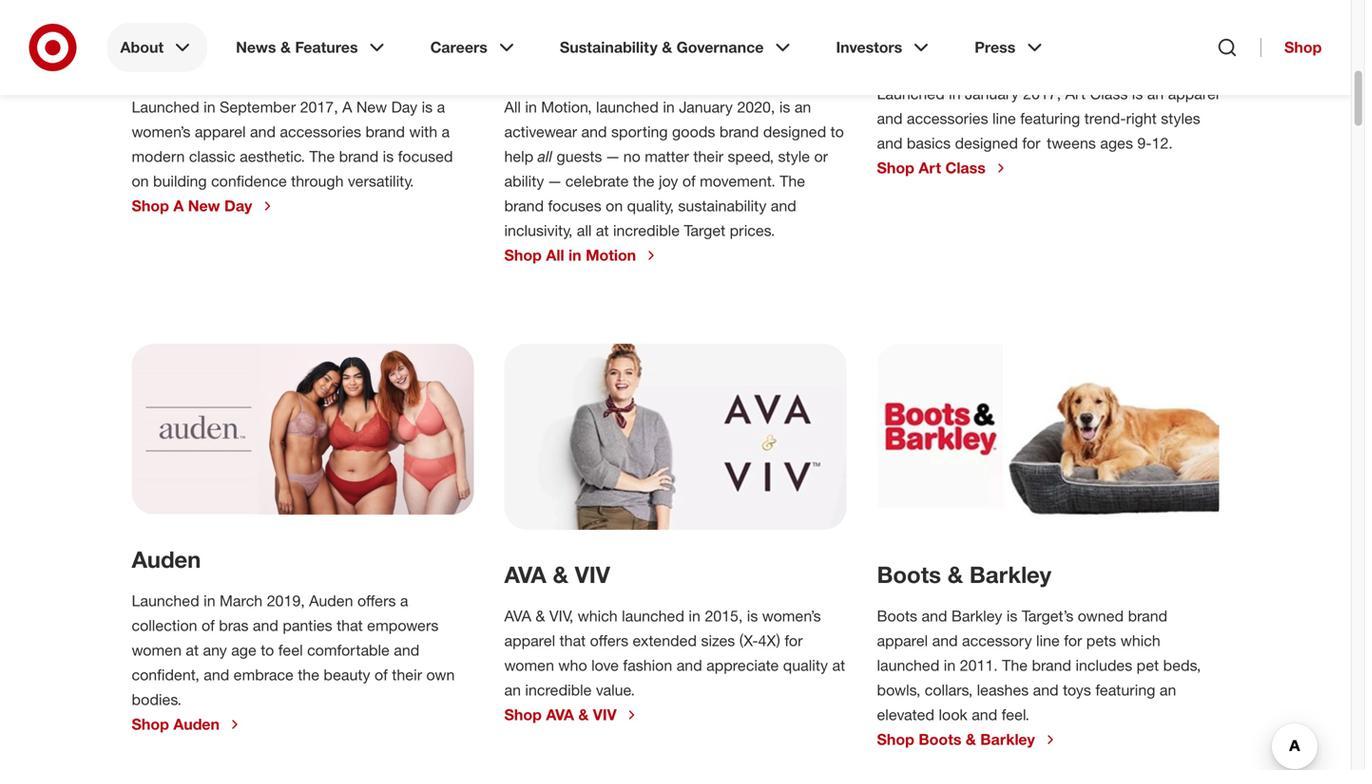 Task type: describe. For each thing, give the bounding box(es) containing it.
feel
[[278, 642, 303, 660]]

press link
[[961, 23, 1059, 72]]

bowls,
[[877, 682, 921, 700]]

boots for boots & barkley
[[877, 561, 941, 589]]

focuses
[[548, 197, 601, 215]]

0 vertical spatial class
[[917, 38, 977, 66]]

any
[[203, 642, 227, 660]]

accessories inside launched in january 2017, art class is an apparel and accessories line featuring trend-right styles and basics designed for  tweens ages 9-12. shop art class
[[907, 109, 988, 128]]

sustainability
[[560, 38, 658, 57]]

guests
[[557, 147, 602, 166]]

joy
[[659, 172, 678, 191]]

2017,
[[1023, 85, 1061, 103]]

is inside all in motion, launched in january 2020, is an activewear and sporting goods brand designed to help
[[779, 98, 790, 116]]

sustainability
[[678, 197, 767, 215]]

and down the empowers
[[394, 642, 420, 660]]

0 horizontal spatial art
[[877, 38, 911, 66]]

2 vertical spatial class
[[945, 159, 986, 177]]

quality,
[[627, 197, 674, 215]]

versatility.
[[348, 172, 414, 191]]

line inside the boots and barkley is target's owned brand apparel and accessory line for pets which launched in 2011. the brand includes pet beds, bowls, collars, leashes and toys featuring an elevated look and feel. shop boots & barkley
[[1036, 632, 1060, 651]]

an inside ava & viv, which launched in 2015, is women's apparel that offers extended sizes (x-4x) for women who love fashion and appreciate quality at an incredible value. shop ava & viv
[[504, 682, 521, 700]]

2 vertical spatial boots
[[919, 731, 962, 750]]

designed inside all in motion, launched in january 2020, is an activewear and sporting goods brand designed to help
[[763, 123, 826, 141]]

right
[[1126, 109, 1157, 128]]

1 vertical spatial a
[[442, 123, 450, 141]]

12.
[[1152, 134, 1173, 153]]

extended
[[633, 632, 697, 651]]

in up activewear
[[525, 98, 537, 116]]

guests — no matter their speed, style or ability — celebrate the joy of movement. the brand focuses on quality, sustainability and inclusivity, all at incredible target prices. shop all in motion
[[504, 147, 828, 265]]

offers inside "launched in march 2019, auden offers a collection of bras and panties that empowers women at any age to feel comfortable and confident, and embrace the beauty of their own bodies. shop auden"
[[357, 592, 396, 611]]

an inside launched in january 2017, art class is an apparel and accessories line featuring trend-right styles and basics designed for  tweens ages 9-12. shop art class
[[1147, 85, 1164, 103]]

launched inside ava & viv, which launched in 2015, is women's apparel that offers extended sizes (x-4x) for women who love fashion and appreciate quality at an incredible value. shop ava & viv
[[622, 607, 684, 626]]

ava for ava & viv, which launched in 2015, is women's apparel that offers extended sizes (x-4x) for women who love fashion and appreciate quality at an incredible value. shop ava & viv
[[504, 607, 531, 626]]

& for governance
[[662, 38, 672, 57]]

ability
[[504, 172, 544, 191]]

is inside ava & viv, which launched in 2015, is women's apparel that offers extended sizes (x-4x) for women who love fashion and appreciate quality at an incredible value. shop ava & viv
[[747, 607, 758, 626]]

& inside the boots and barkley is target's owned brand apparel and accessory line for pets which launched in 2011. the brand includes pet beds, bowls, collars, leashes and toys featuring an elevated look and feel. shop boots & barkley
[[966, 731, 976, 750]]

matter
[[645, 147, 689, 166]]

(x-
[[739, 632, 758, 651]]

launched in january 2017, art class is an apparel and accessories line featuring trend-right styles and basics designed for  tweens ages 9-12. shop art class
[[877, 85, 1219, 177]]

sizes
[[701, 632, 735, 651]]

viv inside ava & viv, which launched in 2015, is women's apparel that offers extended sizes (x-4x) for women who love fashion and appreciate quality at an incredible value. shop ava & viv
[[593, 706, 617, 725]]

2 vertical spatial ava
[[546, 706, 574, 725]]

governance
[[676, 38, 764, 57]]

is up with
[[422, 98, 433, 116]]

news & features link
[[223, 23, 402, 72]]

for inside the boots and barkley is target's owned brand apparel and accessory line for pets which launched in 2011. the brand includes pet beds, bowls, collars, leashes and toys featuring an elevated look and feel. shop boots & barkley
[[1064, 632, 1082, 651]]

target
[[684, 221, 726, 240]]

2011.
[[960, 657, 998, 675]]

sustainability & governance
[[560, 38, 764, 57]]

line inside launched in january 2017, art class is an apparel and accessories line featuring trend-right styles and basics designed for  tweens ages 9-12. shop art class
[[993, 109, 1016, 128]]

look
[[939, 706, 968, 725]]

the inside "launched in march 2019, auden offers a collection of bras and panties that empowers women at any age to feel comfortable and confident, and embrace the beauty of their own bodies. shop auden"
[[298, 666, 319, 685]]

styles
[[1161, 109, 1200, 128]]

collars,
[[925, 682, 973, 700]]

brand up versatility.
[[339, 147, 379, 166]]

brand inside guests — no matter their speed, style or ability — celebrate the joy of movement. the brand focuses on quality, sustainability and inclusivity, all at incredible target prices. shop all in motion
[[504, 197, 544, 215]]

1 vertical spatial auden
[[309, 592, 353, 611]]

the inside guests — no matter their speed, style or ability — celebrate the joy of movement. the brand focuses on quality, sustainability and inclusivity, all at incredible target prices. shop all in motion
[[633, 172, 655, 191]]

through
[[291, 172, 344, 191]]

2019,
[[267, 592, 305, 611]]

brand right the owned
[[1128, 607, 1168, 626]]

and inside all in motion, launched in january 2020, is an activewear and sporting goods brand designed to help
[[581, 123, 607, 141]]

focused
[[398, 147, 453, 166]]

leashes
[[977, 682, 1029, 700]]

launched in march 2019, auden offers a collection of bras and panties that empowers women at any age to feel comfortable and confident, and embrace the beauty of their own bodies. shop auden
[[132, 592, 455, 734]]

ages
[[1100, 134, 1133, 153]]

comfortable
[[307, 642, 390, 660]]

confident,
[[132, 666, 199, 685]]

shop inside ava & viv, which launched in 2015, is women's apparel that offers extended sizes (x-4x) for women who love fashion and appreciate quality at an incredible value. shop ava & viv
[[504, 706, 542, 725]]

sporting
[[611, 123, 668, 141]]

all in motion, launched in january 2020, is an activewear and sporting goods brand designed to help
[[504, 98, 844, 166]]

careers link
[[417, 23, 531, 72]]

shop inside "launched in march 2019, auden offers a collection of bras and panties that empowers women at any age to feel comfortable and confident, and embrace the beauty of their own bodies. shop auden"
[[132, 716, 169, 734]]

0 vertical spatial a
[[437, 98, 445, 116]]

and up collars,
[[932, 632, 958, 651]]

and down boots & barkley
[[922, 607, 947, 626]]

a inside "launched in march 2019, auden offers a collection of bras and panties that empowers women at any age to feel comfortable and confident, and embrace the beauty of their own bodies. shop auden"
[[400, 592, 408, 611]]

the inside the launched in september 2017, a new day is a women's apparel and accessories brand with a modern classic aesthetic. the brand is focused on building confidence through versatility. shop a new day
[[309, 147, 335, 166]]

apparel inside the boots and barkley is target's owned brand apparel and accessory line for pets which launched in 2011. the brand includes pet beds, bowls, collars, leashes and toys featuring an elevated look and feel. shop boots & barkley
[[877, 632, 928, 651]]

building
[[153, 172, 207, 191]]

0 vertical spatial new
[[154, 52, 202, 79]]

style
[[778, 147, 810, 166]]

which inside the boots and barkley is target's owned brand apparel and accessory line for pets which launched in 2011. the brand includes pet beds, bowls, collars, leashes and toys featuring an elevated look and feel. shop boots & barkley
[[1121, 632, 1161, 651]]

in inside launched in january 2017, art class is an apparel and accessories line featuring trend-right styles and basics designed for  tweens ages 9-12. shop art class
[[949, 85, 961, 103]]

empowers
[[367, 617, 439, 635]]

in inside the boots and barkley is target's owned brand apparel and accessory line for pets which launched in 2011. the brand includes pet beds, bowls, collars, leashes and toys featuring an elevated look and feel. shop boots & barkley
[[944, 657, 956, 675]]

to inside "launched in march 2019, auden offers a collection of bras and panties that empowers women at any age to feel comfortable and confident, and embrace the beauty of their own bodies. shop auden"
[[261, 642, 274, 660]]

value.
[[596, 682, 635, 700]]

january inside launched in january 2017, art class is an apparel and accessories line featuring trend-right styles and basics designed for  tweens ages 9-12. shop art class
[[965, 85, 1019, 103]]

& down who
[[578, 706, 589, 725]]

tweens
[[1047, 134, 1096, 153]]

1 vertical spatial new
[[356, 98, 387, 116]]

ava & viv, which launched in 2015, is women's apparel that offers extended sizes (x-4x) for women who love fashion and appreciate quality at an incredible value. shop ava & viv
[[504, 607, 845, 725]]

fashion
[[623, 657, 672, 675]]

1 vertical spatial class
[[1090, 85, 1128, 103]]

9-
[[1137, 134, 1152, 153]]

is inside launched in january 2017, art class is an apparel and accessories line featuring trend-right styles and basics designed for  tweens ages 9-12. shop art class
[[1132, 85, 1143, 103]]

or
[[814, 147, 828, 166]]

modern
[[132, 147, 185, 166]]

target's
[[1022, 607, 1074, 626]]

on inside the launched in september 2017, a new day is a women's apparel and accessories brand with a modern classic aesthetic. the brand is focused on building confidence through versatility. shop a new day
[[132, 172, 149, 191]]

featuring inside launched in january 2017, art class is an apparel and accessories line featuring trend-right styles and basics designed for  tweens ages 9-12. shop art class
[[1020, 109, 1080, 128]]

shop boots & barkley link
[[877, 731, 1058, 750]]

confidence
[[211, 172, 287, 191]]

and right bras
[[253, 617, 278, 635]]

and inside the launched in september 2017, a new day is a women's apparel and accessories brand with a modern classic aesthetic. the brand is focused on building confidence through versatility. shop a new day
[[250, 123, 276, 141]]

1 horizontal spatial art
[[919, 159, 941, 177]]

and down the any
[[204, 666, 229, 685]]

1 horizontal spatial —
[[606, 147, 619, 166]]

shop all in motion link
[[504, 246, 659, 265]]

& for barkley
[[948, 561, 963, 589]]

and up shop boots & barkley link
[[972, 706, 997, 725]]

shop ava & viv link
[[504, 706, 639, 725]]

help
[[504, 147, 534, 166]]

and down investors link
[[877, 109, 903, 128]]

shop a new day link
[[132, 197, 275, 216]]

prices.
[[730, 221, 775, 240]]

is up versatility.
[[383, 147, 394, 166]]

& for features
[[280, 38, 291, 57]]

that inside ava & viv, which launched in 2015, is women's apparel that offers extended sizes (x-4x) for women who love fashion and appreciate quality at an incredible value. shop ava & viv
[[560, 632, 586, 651]]

speed,
[[728, 147, 774, 166]]

1 vertical spatial art
[[1065, 85, 1086, 103]]

2 vertical spatial of
[[375, 666, 388, 685]]

women's for modern
[[132, 123, 191, 141]]

a group of women in garments image
[[132, 344, 474, 515]]

all in motion
[[504, 52, 639, 79]]

brand inside all in motion, launched in january 2020, is an activewear and sporting goods brand designed to help
[[720, 123, 759, 141]]

0 vertical spatial viv
[[575, 561, 610, 589]]

0 vertical spatial day
[[208, 52, 250, 79]]

panties
[[283, 617, 332, 635]]

goods
[[672, 123, 715, 141]]

shop art class link
[[877, 159, 1008, 178]]

beds,
[[1163, 657, 1201, 675]]

motion inside guests — no matter their speed, style or ability — celebrate the joy of movement. the brand focuses on quality, sustainability and inclusivity, all at incredible target prices. shop all in motion
[[586, 246, 636, 265]]

0 vertical spatial auden
[[132, 546, 201, 574]]

the inside the boots and barkley is target's owned brand apparel and accessory line for pets which launched in 2011. the brand includes pet beds, bowls, collars, leashes and toys featuring an elevated look and feel. shop boots & barkley
[[1002, 657, 1028, 675]]

designed inside launched in january 2017, art class is an apparel and accessories line featuring trend-right styles and basics designed for  tweens ages 9-12. shop art class
[[955, 134, 1018, 153]]

0 horizontal spatial a
[[132, 52, 147, 79]]

2 vertical spatial day
[[224, 197, 252, 215]]

in inside guests — no matter their speed, style or ability — celebrate the joy of movement. the brand focuses on quality, sustainability and inclusivity, all at incredible target prices. shop all in motion
[[569, 246, 581, 265]]

2015,
[[705, 607, 743, 626]]

& for viv,
[[536, 607, 545, 626]]

and inside ava & viv, which launched in 2015, is women's apparel that offers extended sizes (x-4x) for women who love fashion and appreciate quality at an incredible value. shop ava & viv
[[677, 657, 702, 675]]

4x)
[[758, 632, 780, 651]]

elevated
[[877, 706, 935, 725]]



Task type: vqa. For each thing, say whether or not it's contained in the screenshot.
Home
no



Task type: locate. For each thing, give the bounding box(es) containing it.
and up the prices.
[[771, 197, 796, 215]]

1 vertical spatial to
[[261, 642, 274, 660]]

women inside "launched in march 2019, auden offers a collection of bras and panties that empowers women at any age to feel comfortable and confident, and embrace the beauty of their own bodies. shop auden"
[[132, 642, 182, 660]]

to left feel
[[261, 642, 274, 660]]

launched inside "launched in march 2019, auden offers a collection of bras and panties that empowers women at any age to feel comfortable and confident, and embrace the beauty of their own bodies. shop auden"
[[132, 592, 199, 611]]

that up who
[[560, 632, 586, 651]]

investors
[[836, 38, 902, 57]]

pets
[[1086, 632, 1116, 651]]

brand up 'toys'
[[1032, 657, 1071, 675]]

launched up sporting
[[596, 98, 659, 116]]

1 vertical spatial motion
[[586, 246, 636, 265]]

celebrate
[[565, 172, 629, 191]]

all for all in motion
[[504, 52, 532, 79]]

1 vertical spatial on
[[606, 197, 623, 215]]

line
[[993, 109, 1016, 128], [1036, 632, 1060, 651]]

women's for 4x)
[[762, 607, 821, 626]]

1 vertical spatial day
[[391, 98, 417, 116]]

new left news
[[154, 52, 202, 79]]

1 vertical spatial the
[[780, 172, 805, 191]]

incredible up shop ava & viv link
[[525, 682, 592, 700]]

day
[[208, 52, 250, 79], [391, 98, 417, 116], [224, 197, 252, 215]]

launched up collection
[[132, 592, 199, 611]]

of right beauty
[[375, 666, 388, 685]]

0 horizontal spatial of
[[202, 617, 215, 635]]

love
[[591, 657, 619, 675]]

january
[[965, 85, 1019, 103], [679, 98, 733, 116]]

includes
[[1076, 657, 1132, 675]]

new
[[154, 52, 202, 79], [356, 98, 387, 116], [188, 197, 220, 215]]

0 vertical spatial —
[[606, 147, 619, 166]]

feel.
[[1002, 706, 1030, 725]]

which up the pet
[[1121, 632, 1161, 651]]

& left governance
[[662, 38, 672, 57]]

and inside guests — no matter their speed, style or ability — celebrate the joy of movement. the brand focuses on quality, sustainability and inclusivity, all at incredible target prices. shop all in motion
[[771, 197, 796, 215]]

motion,
[[541, 98, 592, 116]]

the inside guests — no matter their speed, style or ability — celebrate the joy of movement. the brand focuses on quality, sustainability and inclusivity, all at incredible target prices. shop all in motion
[[780, 172, 805, 191]]

1 vertical spatial featuring
[[1095, 682, 1155, 700]]

launched in september 2017, a new day is a women's apparel and accessories brand with a modern classic aesthetic. the brand is focused on building confidence through versatility. shop a new day
[[132, 98, 453, 215]]

barkley
[[970, 561, 1052, 589], [952, 607, 1002, 626], [980, 731, 1035, 750]]

auden up collection
[[132, 546, 201, 574]]

launched up bowls,
[[877, 657, 940, 675]]

that up the comfortable
[[337, 617, 363, 635]]

1 horizontal spatial all
[[577, 221, 592, 240]]

an
[[1147, 85, 1164, 103], [795, 98, 811, 116], [504, 682, 521, 700], [1160, 682, 1176, 700]]

in up motion,
[[538, 52, 557, 79]]

the up leashes
[[1002, 657, 1028, 675]]

all inside all in motion, launched in january 2020, is an activewear and sporting goods brand designed to help
[[504, 98, 521, 116]]

and left basics
[[877, 134, 903, 153]]

all up shop all in motion link
[[577, 221, 592, 240]]

0 horizontal spatial featuring
[[1020, 109, 1080, 128]]

1 vertical spatial the
[[298, 666, 319, 685]]

to down investors
[[831, 123, 844, 141]]

1 horizontal spatial of
[[375, 666, 388, 685]]

0 horizontal spatial all
[[538, 147, 557, 166]]

1 vertical spatial women's
[[762, 607, 821, 626]]

0 vertical spatial which
[[578, 607, 618, 626]]

and down extended
[[677, 657, 702, 675]]

an right 2020,
[[795, 98, 811, 116]]

shop inside the boots and barkley is target's owned brand apparel and accessory line for pets which launched in 2011. the brand includes pet beds, bowls, collars, leashes and toys featuring an elevated look and feel. shop boots & barkley
[[877, 731, 914, 750]]

new right 2017, a
[[356, 98, 387, 116]]

their inside "launched in march 2019, auden offers a collection of bras and panties that empowers women at any age to feel comfortable and confident, and embrace the beauty of their own bodies. shop auden"
[[392, 666, 422, 685]]

of left bras
[[202, 617, 215, 635]]

which right viv,
[[578, 607, 618, 626]]

1 horizontal spatial a
[[173, 197, 184, 215]]

0 vertical spatial the
[[633, 172, 655, 191]]

0 vertical spatial offers
[[357, 592, 396, 611]]

offers up the empowers
[[357, 592, 396, 611]]

news & features
[[236, 38, 358, 57]]

accessories inside the launched in september 2017, a new day is a women's apparel and accessories brand with a modern classic aesthetic. the brand is focused on building confidence through versatility. shop a new day
[[280, 123, 361, 141]]

to inside all in motion, launched in january 2020, is an activewear and sporting goods brand designed to help
[[831, 123, 844, 141]]

0 vertical spatial barkley
[[970, 561, 1052, 589]]

toys
[[1063, 682, 1091, 700]]

a new day
[[132, 52, 250, 79]]

0 horizontal spatial designed
[[763, 123, 826, 141]]

pet
[[1137, 657, 1159, 675]]

all right the careers
[[504, 52, 532, 79]]

2 vertical spatial new
[[188, 197, 220, 215]]

about
[[120, 38, 164, 57]]

0 horizontal spatial their
[[392, 666, 422, 685]]

0 horizontal spatial women
[[132, 642, 182, 660]]

apparel up bowls,
[[877, 632, 928, 651]]

1 vertical spatial line
[[1036, 632, 1060, 651]]

an inside all in motion, launched in january 2020, is an activewear and sporting goods brand designed to help
[[795, 98, 811, 116]]

all
[[538, 147, 557, 166], [577, 221, 592, 240]]

apparel inside launched in january 2017, art class is an apparel and accessories line featuring trend-right styles and basics designed for  tweens ages 9-12. shop art class
[[1168, 85, 1219, 103]]

in
[[538, 52, 557, 79], [949, 85, 961, 103], [204, 98, 215, 116], [525, 98, 537, 116], [663, 98, 675, 116], [569, 246, 581, 265], [204, 592, 215, 611], [689, 607, 701, 626], [944, 657, 956, 675]]

1 for from the left
[[785, 632, 803, 651]]

the down feel
[[298, 666, 319, 685]]

all for all in motion, launched in january 2020, is an activewear and sporting goods brand designed to help
[[504, 98, 521, 116]]

0 horizontal spatial to
[[261, 642, 274, 660]]

bodies.
[[132, 691, 182, 710]]

motion
[[564, 52, 639, 79], [586, 246, 636, 265]]

january inside all in motion, launched in january 2020, is an activewear and sporting goods brand designed to help
[[679, 98, 733, 116]]

shop
[[1284, 38, 1322, 57], [877, 159, 914, 177], [132, 197, 169, 215], [504, 246, 542, 265], [504, 706, 542, 725], [132, 716, 169, 734], [877, 731, 914, 750]]

0 horizontal spatial incredible
[[525, 682, 592, 700]]

boots and barkley is target's owned brand apparel and accessory line for pets which launched in 2011. the brand includes pet beds, bowls, collars, leashes and toys featuring an elevated look and feel. shop boots & barkley
[[877, 607, 1201, 750]]

appreciate
[[706, 657, 779, 675]]

and down the 'september'
[[250, 123, 276, 141]]

brand left with
[[366, 123, 405, 141]]

0 horizontal spatial women's
[[132, 123, 191, 141]]

1 horizontal spatial the
[[633, 172, 655, 191]]

their down goods
[[693, 147, 724, 166]]

an up shop ava & viv link
[[504, 682, 521, 700]]

1 horizontal spatial which
[[1121, 632, 1161, 651]]

september
[[220, 98, 296, 116]]

2 horizontal spatial of
[[682, 172, 696, 191]]

at inside ava & viv, which launched in 2015, is women's apparel that offers extended sizes (x-4x) for women who love fashion and appreciate quality at an incredible value. shop ava & viv
[[832, 657, 845, 675]]

designed
[[763, 123, 826, 141], [955, 134, 1018, 153]]

offers inside ava & viv, which launched in 2015, is women's apparel that offers extended sizes (x-4x) for women who love fashion and appreciate quality at an incredible value. shop ava & viv
[[590, 632, 628, 651]]

a
[[437, 98, 445, 116], [442, 123, 450, 141], [400, 592, 408, 611]]

1 vertical spatial incredible
[[525, 682, 592, 700]]

beauty
[[324, 666, 370, 685]]

launched inside launched in january 2017, art class is an apparel and accessories line featuring trend-right styles and basics designed for  tweens ages 9-12. shop art class
[[877, 85, 945, 103]]

in up goods
[[663, 98, 675, 116]]

designed up style
[[763, 123, 826, 141]]

2 vertical spatial a
[[400, 592, 408, 611]]

1 horizontal spatial women's
[[762, 607, 821, 626]]

barkley up accessory at the bottom right of page
[[952, 607, 1002, 626]]

launched inside all in motion, launched in january 2020, is an activewear and sporting goods brand designed to help
[[596, 98, 659, 116]]

a up with
[[437, 98, 445, 116]]

0 horizontal spatial january
[[679, 98, 733, 116]]

day up with
[[391, 98, 417, 116]]

0 horizontal spatial —
[[548, 172, 561, 191]]

shop auden link
[[132, 716, 242, 735]]

all up activewear
[[504, 98, 521, 116]]

0 horizontal spatial on
[[132, 172, 149, 191]]

2 vertical spatial barkley
[[980, 731, 1035, 750]]

0 horizontal spatial offers
[[357, 592, 396, 611]]

0 vertical spatial motion
[[564, 52, 639, 79]]

at right "quality" at the bottom of the page
[[832, 657, 845, 675]]

featuring down 2017,
[[1020, 109, 1080, 128]]

january up goods
[[679, 98, 733, 116]]

apparel inside ava & viv, which launched in 2015, is women's apparel that offers extended sizes (x-4x) for women who love fashion and appreciate quality at an incredible value. shop ava & viv
[[504, 632, 555, 651]]

0 vertical spatial the
[[309, 147, 335, 166]]

an down "beds,"
[[1160, 682, 1176, 700]]

0 vertical spatial of
[[682, 172, 696, 191]]

launched for class
[[877, 85, 945, 103]]

1 vertical spatial ava
[[504, 607, 531, 626]]

own
[[426, 666, 455, 685]]

0 horizontal spatial which
[[578, 607, 618, 626]]

ava for ava & viv
[[504, 561, 546, 589]]

of inside guests — no matter their speed, style or ability — celebrate the joy of movement. the brand focuses on quality, sustainability and inclusivity, all at incredible target prices. shop all in motion
[[682, 172, 696, 191]]

news
[[236, 38, 276, 57]]

0 vertical spatial incredible
[[613, 221, 680, 240]]

& up viv,
[[553, 561, 568, 589]]

is up (x-
[[747, 607, 758, 626]]

0 vertical spatial a
[[132, 52, 147, 79]]

0 horizontal spatial that
[[337, 617, 363, 635]]

which inside ava & viv, which launched in 2015, is women's apparel that offers extended sizes (x-4x) for women who love fashion and appreciate quality at an incredible value. shop ava & viv
[[578, 607, 618, 626]]

launched down art class
[[877, 85, 945, 103]]

2 for from the left
[[1064, 632, 1082, 651]]

1 horizontal spatial accessories
[[907, 109, 988, 128]]

new down building at the top left of page
[[188, 197, 220, 215]]

featuring down includes at the right of the page
[[1095, 682, 1155, 700]]

auden
[[132, 546, 201, 574], [309, 592, 353, 611], [173, 716, 220, 734]]

a right with
[[442, 123, 450, 141]]

featuring inside the boots and barkley is target's owned brand apparel and accessory line for pets which launched in 2011. the brand includes pet beds, bowls, collars, leashes and toys featuring an elevated look and feel. shop boots & barkley
[[1095, 682, 1155, 700]]

at inside "launched in march 2019, auden offers a collection of bras and panties that empowers women at any age to feel comfortable and confident, and embrace the beauty of their own bodies. shop auden"
[[186, 642, 199, 660]]

auden down bodies.
[[173, 716, 220, 734]]

motion down focuses
[[586, 246, 636, 265]]

— left no
[[606, 147, 619, 166]]

launched inside the boots and barkley is target's owned brand apparel and accessory line for pets which launched in 2011. the brand includes pet beds, bowls, collars, leashes and toys featuring an elevated look and feel. shop boots & barkley
[[877, 657, 940, 675]]

for
[[785, 632, 803, 651], [1064, 632, 1082, 651]]

1 vertical spatial boots
[[877, 607, 917, 626]]

investors link
[[823, 23, 946, 72]]

0 vertical spatial featuring
[[1020, 109, 1080, 128]]

at
[[596, 221, 609, 240], [186, 642, 199, 660], [832, 657, 845, 675]]

quality
[[783, 657, 828, 675]]

— right the ability
[[548, 172, 561, 191]]

motion up motion,
[[564, 52, 639, 79]]

at left the any
[[186, 642, 199, 660]]

2 horizontal spatial the
[[1002, 657, 1028, 675]]

1 horizontal spatial on
[[606, 197, 623, 215]]

1 vertical spatial their
[[392, 666, 422, 685]]

the left joy
[[633, 172, 655, 191]]

inclusivity,
[[504, 221, 573, 240]]

auden up panties on the left bottom
[[309, 592, 353, 611]]

& down 'look'
[[966, 731, 976, 750]]

and up guests
[[581, 123, 607, 141]]

for inside ava & viv, which launched in 2015, is women's apparel that offers extended sizes (x-4x) for women who love fashion and appreciate quality at an incredible value. shop ava & viv
[[785, 632, 803, 651]]

on inside guests — no matter their speed, style or ability — celebrate the joy of movement. the brand focuses on quality, sustainability and inclusivity, all at incredible target prices. shop all in motion
[[606, 197, 623, 215]]

all inside guests — no matter their speed, style or ability — celebrate the joy of movement. the brand focuses on quality, sustainability and inclusivity, all at incredible target prices. shop all in motion
[[546, 246, 564, 265]]

2020,
[[737, 98, 775, 116]]

classic
[[189, 147, 235, 166]]

in down inclusivity,
[[569, 246, 581, 265]]

1 vertical spatial —
[[548, 172, 561, 191]]

at inside guests — no matter their speed, style or ability — celebrate the joy of movement. the brand focuses on quality, sustainability and inclusivity, all at incredible target prices. shop all in motion
[[596, 221, 609, 240]]

0 horizontal spatial at
[[186, 642, 199, 660]]

women's inside the launched in september 2017, a new day is a women's apparel and accessories brand with a modern classic aesthetic. the brand is focused on building confidence through versatility. shop a new day
[[132, 123, 191, 141]]

careers
[[430, 38, 488, 57]]

& up accessory at the bottom right of page
[[948, 561, 963, 589]]

1 horizontal spatial that
[[560, 632, 586, 651]]

boots & barkley
[[877, 561, 1052, 589]]

class up trend-
[[1090, 85, 1128, 103]]

1 horizontal spatial january
[[965, 85, 1019, 103]]

boots for boots and barkley is target's owned brand apparel and accessory line for pets which launched in 2011. the brand includes pet beds, bowls, collars, leashes and toys featuring an elevated look and feel. shop boots & barkley
[[877, 607, 917, 626]]

for right 4x)
[[785, 632, 803, 651]]

incredible down 'quality,'
[[613, 221, 680, 240]]

1 horizontal spatial line
[[1036, 632, 1060, 651]]

apparel up styles
[[1168, 85, 1219, 103]]

the
[[309, 147, 335, 166], [780, 172, 805, 191], [1002, 657, 1028, 675]]

launched inside the launched in september 2017, a new day is a women's apparel and accessories brand with a modern classic aesthetic. the brand is focused on building confidence through versatility. shop a new day
[[132, 98, 199, 116]]

january down press
[[965, 85, 1019, 103]]

in left march in the bottom left of the page
[[204, 592, 215, 611]]

accessories down 2017, a
[[280, 123, 361, 141]]

1 horizontal spatial the
[[780, 172, 805, 191]]

a dog lying on a dog bed image
[[877, 344, 1219, 530]]

accessory
[[962, 632, 1032, 651]]

barkley for &
[[970, 561, 1052, 589]]

that inside "launched in march 2019, auden offers a collection of bras and panties that empowers women at any age to feel comfortable and confident, and embrace the beauty of their own bodies. shop auden"
[[337, 617, 363, 635]]

0 vertical spatial boots
[[877, 561, 941, 589]]

0 horizontal spatial the
[[298, 666, 319, 685]]

designed up shop art class link
[[955, 134, 1018, 153]]

ava
[[504, 561, 546, 589], [504, 607, 531, 626], [546, 706, 574, 725]]

0 vertical spatial women's
[[132, 123, 191, 141]]

viv up love
[[575, 561, 610, 589]]

0 vertical spatial launched
[[596, 98, 659, 116]]

of
[[682, 172, 696, 191], [202, 617, 215, 635], [375, 666, 388, 685]]

featuring
[[1020, 109, 1080, 128], [1095, 682, 1155, 700]]

bras
[[219, 617, 249, 635]]

launched up extended
[[622, 607, 684, 626]]

barkley up target's
[[970, 561, 1052, 589]]

0 vertical spatial all
[[504, 52, 532, 79]]

age
[[231, 642, 256, 660]]

women
[[132, 642, 182, 660], [504, 657, 554, 675]]

in left 2015,
[[689, 607, 701, 626]]

line down press link
[[993, 109, 1016, 128]]

women down collection
[[132, 642, 182, 660]]

shop inside launched in january 2017, art class is an apparel and accessories line featuring trend-right styles and basics designed for  tweens ages 9-12. shop art class
[[877, 159, 914, 177]]

women inside ava & viv, which launched in 2015, is women's apparel that offers extended sizes (x-4x) for women who love fashion and appreciate quality at an incredible value. shop ava & viv
[[504, 657, 554, 675]]

in up collars,
[[944, 657, 956, 675]]

a person with the arms crossed image
[[504, 344, 847, 530]]

0 horizontal spatial accessories
[[280, 123, 361, 141]]

barkley down feel.
[[980, 731, 1035, 750]]

0 horizontal spatial line
[[993, 109, 1016, 128]]

embrace
[[234, 666, 294, 685]]

a up the empowers
[[400, 592, 408, 611]]

and left 'toys'
[[1033, 682, 1059, 700]]

at for women
[[832, 657, 845, 675]]

viv,
[[549, 607, 573, 626]]

viv down value.
[[593, 706, 617, 725]]

2 vertical spatial art
[[919, 159, 941, 177]]

owned
[[1078, 607, 1124, 626]]

0 vertical spatial all
[[538, 147, 557, 166]]

1 horizontal spatial featuring
[[1095, 682, 1155, 700]]

2 vertical spatial the
[[1002, 657, 1028, 675]]

1 vertical spatial of
[[202, 617, 215, 635]]

women's up modern
[[132, 123, 191, 141]]

on down modern
[[132, 172, 149, 191]]

1 horizontal spatial their
[[693, 147, 724, 166]]

in inside "launched in march 2019, auden offers a collection of bras and panties that empowers women at any age to feel comfortable and confident, and embrace the beauty of their own bodies. shop auden"
[[204, 592, 215, 611]]

their inside guests — no matter their speed, style or ability — celebrate the joy of movement. the brand focuses on quality, sustainability and inclusivity, all at incredible target prices. shop all in motion
[[693, 147, 724, 166]]

1 horizontal spatial designed
[[955, 134, 1018, 153]]

an inside the boots and barkley is target's owned brand apparel and accessory line for pets which launched in 2011. the brand includes pet beds, bowls, collars, leashes and toys featuring an elevated look and feel. shop boots & barkley
[[1160, 682, 1176, 700]]

no
[[623, 147, 641, 166]]

day down confidence
[[224, 197, 252, 215]]

1 vertical spatial all
[[577, 221, 592, 240]]

incredible inside guests — no matter their speed, style or ability — celebrate the joy of movement. the brand focuses on quality, sustainability and inclusivity, all at incredible target prices. shop all in motion
[[613, 221, 680, 240]]

brand
[[366, 123, 405, 141], [720, 123, 759, 141], [339, 147, 379, 166], [504, 197, 544, 215], [1128, 607, 1168, 626], [1032, 657, 1071, 675]]

apparel inside the launched in september 2017, a new day is a women's apparel and accessories brand with a modern classic aesthetic. the brand is focused on building confidence through versatility. shop a new day
[[195, 123, 246, 141]]

—
[[606, 147, 619, 166], [548, 172, 561, 191]]

barkley for and
[[952, 607, 1002, 626]]

2 vertical spatial auden
[[173, 716, 220, 734]]

1 vertical spatial offers
[[590, 632, 628, 651]]

march
[[220, 592, 263, 611]]

offers up love
[[590, 632, 628, 651]]

2017, a
[[300, 98, 352, 116]]

1 vertical spatial launched
[[622, 607, 684, 626]]

launched
[[596, 98, 659, 116], [622, 607, 684, 626], [877, 657, 940, 675]]

viv
[[575, 561, 610, 589], [593, 706, 617, 725]]

&
[[280, 38, 291, 57], [662, 38, 672, 57], [553, 561, 568, 589], [948, 561, 963, 589], [536, 607, 545, 626], [578, 706, 589, 725], [966, 731, 976, 750]]

to
[[831, 123, 844, 141], [261, 642, 274, 660]]

and
[[877, 109, 903, 128], [250, 123, 276, 141], [581, 123, 607, 141], [877, 134, 903, 153], [771, 197, 796, 215], [922, 607, 947, 626], [253, 617, 278, 635], [932, 632, 958, 651], [394, 642, 420, 660], [677, 657, 702, 675], [204, 666, 229, 685], [1033, 682, 1059, 700], [972, 706, 997, 725]]

shop inside the launched in september 2017, a new day is a women's apparel and accessories brand with a modern classic aesthetic. the brand is focused on building confidence through versatility. shop a new day
[[132, 197, 169, 215]]

women's inside ava & viv, which launched in 2015, is women's apparel that offers extended sizes (x-4x) for women who love fashion and appreciate quality at an incredible value. shop ava & viv
[[762, 607, 821, 626]]

0 vertical spatial line
[[993, 109, 1016, 128]]

0 vertical spatial art
[[877, 38, 911, 66]]

aesthetic.
[[240, 147, 305, 166]]

all inside guests — no matter their speed, style or ability — celebrate the joy of movement. the brand focuses on quality, sustainability and inclusivity, all at incredible target prices. shop all in motion
[[577, 221, 592, 240]]

all down activewear
[[538, 147, 557, 166]]

movement.
[[700, 172, 776, 191]]

a down building at the top left of page
[[173, 197, 184, 215]]

1 horizontal spatial for
[[1064, 632, 1082, 651]]

shop inside guests — no matter their speed, style or ability — celebrate the joy of movement. the brand focuses on quality, sustainability and inclusivity, all at incredible target prices. shop all in motion
[[504, 246, 542, 265]]

a up modern
[[132, 52, 147, 79]]

in inside ava & viv, which launched in 2015, is women's apparel that offers extended sizes (x-4x) for women who love fashion and appreciate quality at an incredible value. shop ava & viv
[[689, 607, 701, 626]]

1 horizontal spatial to
[[831, 123, 844, 141]]

accessories up basics
[[907, 109, 988, 128]]

all down inclusivity,
[[546, 246, 564, 265]]

boots
[[877, 561, 941, 589], [877, 607, 917, 626], [919, 731, 962, 750]]

collection
[[132, 617, 197, 635]]

at for focuses
[[596, 221, 609, 240]]

& for viv
[[553, 561, 568, 589]]

which
[[578, 607, 618, 626], [1121, 632, 1161, 651]]

1 vertical spatial which
[[1121, 632, 1161, 651]]

is up 'right'
[[1132, 85, 1143, 103]]

0 horizontal spatial for
[[785, 632, 803, 651]]

0 vertical spatial to
[[831, 123, 844, 141]]

a inside the launched in september 2017, a new day is a women's apparel and accessories brand with a modern classic aesthetic. the brand is focused on building confidence through versatility. shop a new day
[[173, 197, 184, 215]]

1 horizontal spatial incredible
[[613, 221, 680, 240]]

brand up speed,
[[720, 123, 759, 141]]

in inside the launched in september 2017, a new day is a women's apparel and accessories brand with a modern classic aesthetic. the brand is focused on building confidence through versatility. shop a new day
[[204, 98, 215, 116]]

launched for new
[[132, 98, 199, 116]]

accessories
[[907, 109, 988, 128], [280, 123, 361, 141]]

incredible inside ava & viv, which launched in 2015, is women's apparel that offers extended sizes (x-4x) for women who love fashion and appreciate quality at an incredible value. shop ava & viv
[[525, 682, 592, 700]]

art class
[[877, 38, 977, 66]]

is inside the boots and barkley is target's owned brand apparel and accessory line for pets which launched in 2011. the brand includes pet beds, bowls, collars, leashes and toys featuring an elevated look and feel. shop boots & barkley
[[1007, 607, 1018, 626]]

2 vertical spatial all
[[546, 246, 564, 265]]

shop link
[[1261, 38, 1322, 57]]

offers
[[357, 592, 396, 611], [590, 632, 628, 651]]

apparel
[[1168, 85, 1219, 103], [195, 123, 246, 141], [504, 632, 555, 651], [877, 632, 928, 651]]

launched down a new day
[[132, 98, 199, 116]]



